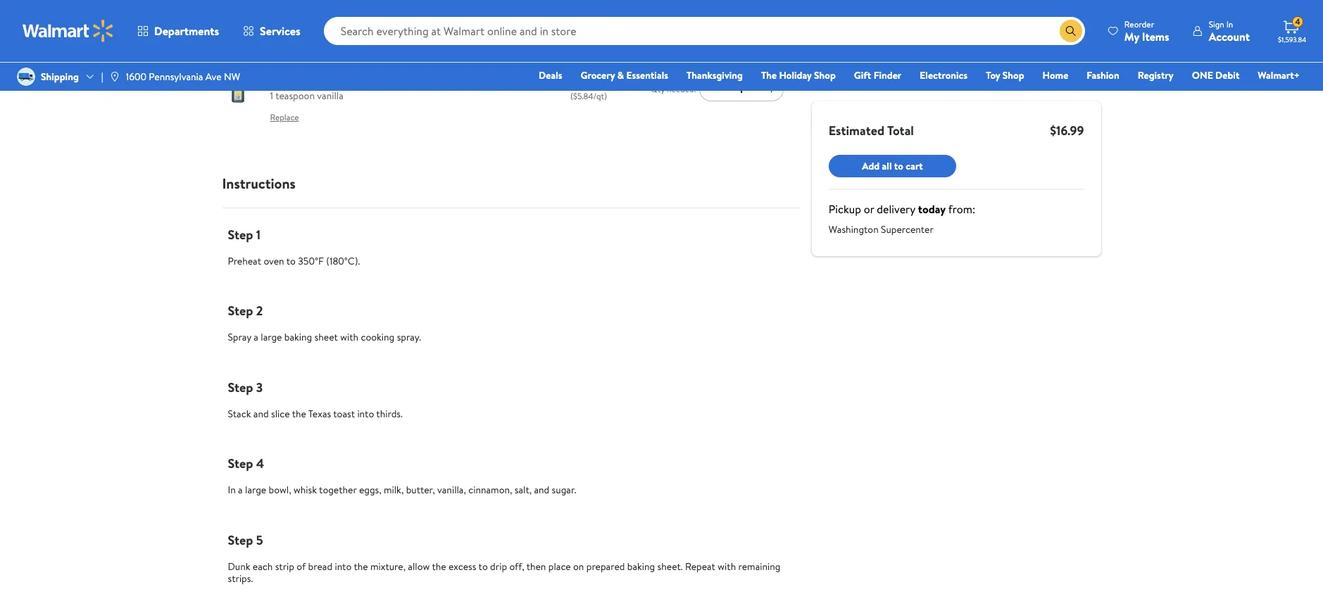 Task type: describe. For each thing, give the bounding box(es) containing it.
shipping
[[41, 70, 79, 84]]

drip
[[490, 560, 507, 574]]

350°f
[[298, 254, 324, 268]]

step for step 3
[[228, 379, 253, 396]]

qty needed: for $1.98
[[651, 9, 696, 21]]

add
[[862, 159, 880, 173]]

0 vertical spatial into
[[357, 407, 374, 421]]

finder
[[874, 68, 902, 82]]

replace button for teaspoon
[[270, 107, 299, 129]]

4 inside 4 $1,593.84
[[1295, 16, 1301, 28]]

prepared
[[586, 560, 625, 574]]

items
[[1142, 29, 1170, 44]]

increase quantity baker's imitation vanilla flavor, 8 fl oz baking extracts-count, current quantity 1 image
[[766, 84, 777, 95]]

the holiday shop link
[[755, 68, 842, 83]]

&
[[617, 68, 624, 82]]

account
[[1209, 29, 1250, 44]]

together
[[319, 483, 357, 497]]

1 right decrease quantity baker's imitation vanilla flavor, 8 fl oz baking extracts-count, current quantity 1 image
[[740, 82, 743, 96]]

vanilla
[[317, 89, 343, 103]]

step for step 4
[[228, 455, 253, 473]]

reorder my items
[[1125, 18, 1170, 44]]

from:
[[948, 201, 975, 217]]

thirds.
[[376, 407, 403, 421]]

large for 4
[[245, 483, 266, 497]]

thanksgiving
[[687, 68, 743, 82]]

($5.84/qt)
[[570, 90, 607, 102]]

sign in account
[[1209, 18, 1250, 44]]

bread
[[308, 560, 332, 574]]

preheat oven to 350°f (180°c).
[[228, 254, 360, 268]]

one debit
[[1192, 68, 1240, 82]]

estimated total
[[829, 122, 914, 139]]

grocery & essentials link
[[574, 68, 675, 83]]

deals
[[539, 68, 562, 82]]

sheet.
[[657, 560, 683, 574]]

debit
[[1216, 68, 1240, 82]]

qty for $1.98
[[651, 9, 665, 21]]

cinnamon,
[[468, 483, 512, 497]]

the
[[761, 68, 777, 82]]

1 up preheat
[[256, 226, 261, 244]]

decrease quantity great value thick sliced texas toast, 20 oz-count, current quantity 1 image
[[706, 10, 717, 21]]

electronics link
[[914, 68, 974, 83]]

allow
[[408, 560, 430, 574]]

pickup
[[829, 201, 861, 217]]

ave
[[205, 70, 222, 84]]

of
[[297, 560, 306, 574]]

stack and slice the texas toast into thirds.
[[228, 407, 403, 421]]

delivery
[[877, 201, 915, 217]]

my
[[1125, 29, 1139, 44]]

increase quantity great value thick sliced texas toast, 20 oz-count, current quantity 1 image
[[766, 10, 777, 21]]

$1.46
[[570, 76, 593, 90]]

3
[[256, 379, 263, 396]]

$1.98 ($1.58/lb)
[[570, 2, 604, 28]]

in inside "sign in account"
[[1227, 18, 1233, 30]]

dunk
[[228, 560, 250, 574]]

total
[[887, 122, 914, 139]]

($1.58/lb)
[[570, 16, 604, 28]]

registry link
[[1131, 68, 1180, 83]]

each
[[253, 560, 273, 574]]

search icon image
[[1065, 25, 1077, 37]]

step for step 2
[[228, 302, 253, 320]]

services
[[260, 23, 300, 39]]

registry
[[1138, 68, 1174, 82]]

0 horizontal spatial baking
[[284, 331, 312, 345]]

supercenter
[[881, 223, 934, 237]]

baker's imitation vanilla flavor, 8 fl oz baking extracts image
[[222, 72, 253, 103]]

gift finder link
[[848, 68, 908, 83]]

0 horizontal spatial with
[[340, 331, 359, 345]]

electronics
[[920, 68, 968, 82]]

strips.
[[228, 572, 253, 586]]

add all to cart
[[862, 159, 923, 173]]

2 shop from the left
[[1003, 68, 1024, 82]]

replace for loaf
[[270, 38, 299, 50]]

stack
[[228, 407, 251, 421]]

0 horizontal spatial 4
[[256, 455, 264, 473]]

step for step 5
[[228, 532, 253, 549]]

2
[[256, 302, 263, 320]]

add all to cart button
[[829, 155, 956, 177]]

step 1
[[228, 226, 261, 244]]

large for 2
[[261, 331, 282, 345]]

to inside dunk each strip of bread into the mixture, allow the excess to drip off, then place on prepared baking sheet. repeat with remaining strips.
[[479, 560, 488, 574]]

walmart image
[[23, 20, 114, 42]]

sugar.
[[552, 483, 576, 497]]

1 loaf texas toast
[[270, 15, 340, 29]]

sign
[[1209, 18, 1225, 30]]

the holiday shop
[[761, 68, 836, 82]]

to for oven
[[286, 254, 296, 268]]

toy
[[986, 68, 1000, 82]]

0 vertical spatial toast
[[318, 15, 340, 29]]

instructions
[[222, 174, 296, 193]]

baking inside dunk each strip of bread into the mixture, allow the excess to drip off, then place on prepared baking sheet. repeat with remaining strips.
[[627, 560, 655, 574]]

1 horizontal spatial the
[[354, 560, 368, 574]]

$1,593.84
[[1278, 35, 1307, 44]]

salt,
[[515, 483, 532, 497]]

|
[[101, 70, 103, 84]]

4 $1,593.84
[[1278, 16, 1307, 44]]

mixture,
[[370, 560, 406, 574]]

0 vertical spatial and
[[253, 407, 269, 421]]

services button
[[231, 14, 312, 48]]

toy shop
[[986, 68, 1024, 82]]

estimated
[[829, 122, 885, 139]]

remaining
[[738, 560, 781, 574]]

pennsylvania
[[149, 70, 203, 84]]

today
[[918, 201, 946, 217]]

spray a large baking sheet with cooking spray.
[[228, 331, 421, 345]]

deals link
[[532, 68, 569, 83]]

replace button for loaf
[[270, 33, 299, 55]]

eggs,
[[359, 483, 381, 497]]

replace for teaspoon
[[270, 112, 299, 124]]

1 shop from the left
[[814, 68, 836, 82]]

reorder
[[1125, 18, 1154, 30]]

whisk
[[294, 483, 317, 497]]

1600
[[126, 70, 146, 84]]

great value thick sliced texas toast, 20 oz image
[[222, 0, 253, 29]]



Task type: locate. For each thing, give the bounding box(es) containing it.
dunk each strip of bread into the mixture, allow the excess to drip off, then place on prepared baking sheet. repeat with remaining strips.
[[228, 560, 781, 586]]

walmart+ link
[[1252, 68, 1306, 83]]

with inside dunk each strip of bread into the mixture, allow the excess to drip off, then place on prepared baking sheet. repeat with remaining strips.
[[718, 560, 736, 574]]

1 horizontal spatial into
[[357, 407, 374, 421]]

qty for $1.46
[[651, 83, 665, 95]]

into inside dunk each strip of bread into the mixture, allow the excess to drip off, then place on prepared baking sheet. repeat with remaining strips.
[[335, 560, 352, 574]]

1 right decrease quantity great value thick sliced texas toast, 20 oz-count, current quantity 1 icon
[[740, 8, 743, 22]]

step down stack
[[228, 455, 253, 473]]

0 vertical spatial to
[[894, 159, 903, 173]]

needed: left decrease quantity baker's imitation vanilla flavor, 8 fl oz baking extracts-count, current quantity 1 image
[[667, 83, 696, 95]]

into right bread
[[335, 560, 352, 574]]

with right sheet
[[340, 331, 359, 345]]

spray.
[[397, 331, 421, 345]]

 image
[[17, 68, 35, 86]]

Walmart Site-Wide search field
[[324, 17, 1085, 45]]

to left the drip
[[479, 560, 488, 574]]

thanksgiving link
[[680, 68, 749, 83]]

and
[[253, 407, 269, 421], [534, 483, 549, 497]]

a right spray at the left of page
[[254, 331, 258, 345]]

1 qty from the top
[[651, 9, 665, 21]]

1 left loaf
[[270, 15, 273, 29]]

1 horizontal spatial to
[[479, 560, 488, 574]]

step
[[228, 226, 253, 244], [228, 302, 253, 320], [228, 379, 253, 396], [228, 455, 253, 473], [228, 532, 253, 549]]

into left thirds.
[[357, 407, 374, 421]]

5 step from the top
[[228, 532, 253, 549]]

large left bowl,
[[245, 483, 266, 497]]

0 vertical spatial replace
[[270, 38, 299, 50]]

fashion
[[1087, 68, 1120, 82]]

a down the step 4
[[238, 483, 243, 497]]

shop right toy
[[1003, 68, 1024, 82]]

large
[[261, 331, 282, 345], [245, 483, 266, 497]]

sheet
[[315, 331, 338, 345]]

place
[[548, 560, 571, 574]]

in a large bowl, whisk together eggs, milk, butter, vanilla, cinnamon, salt, and sugar.
[[228, 483, 576, 497]]

baking left sheet
[[284, 331, 312, 345]]

large down 2
[[261, 331, 282, 345]]

gift
[[854, 68, 871, 82]]

replace down loaf
[[270, 38, 299, 50]]

2 replace button from the top
[[270, 107, 299, 129]]

0 horizontal spatial and
[[253, 407, 269, 421]]

texas
[[294, 15, 316, 29]]

then
[[527, 560, 546, 574]]

$1.46 ($5.84/qt)
[[570, 76, 607, 102]]

1 vertical spatial large
[[245, 483, 266, 497]]

decrease quantity baker's imitation vanilla flavor, 8 fl oz baking extracts-count, current quantity 1 image
[[706, 84, 717, 95]]

0 horizontal spatial the
[[292, 407, 306, 421]]

2 vertical spatial to
[[479, 560, 488, 574]]

to
[[894, 159, 903, 173], [286, 254, 296, 268], [479, 560, 488, 574]]

qty
[[651, 9, 665, 21], [651, 83, 665, 95]]

 image
[[109, 71, 120, 82]]

teaspoon
[[275, 89, 315, 103]]

and right salt,
[[534, 483, 549, 497]]

replace button down teaspoon
[[270, 107, 299, 129]]

0 vertical spatial baking
[[284, 331, 312, 345]]

0 vertical spatial 4
[[1295, 16, 1301, 28]]

shop
[[814, 68, 836, 82], [1003, 68, 1024, 82]]

1 vertical spatial toast
[[333, 407, 355, 421]]

1
[[740, 8, 743, 22], [270, 15, 273, 29], [740, 82, 743, 96], [270, 89, 273, 103], [256, 226, 261, 244]]

0 horizontal spatial shop
[[814, 68, 836, 82]]

1 vertical spatial to
[[286, 254, 296, 268]]

1 vertical spatial baking
[[627, 560, 655, 574]]

1 qty needed: from the top
[[651, 9, 696, 21]]

1 horizontal spatial baking
[[627, 560, 655, 574]]

step 5
[[228, 532, 263, 549]]

fashion link
[[1081, 68, 1126, 83]]

2 needed: from the top
[[667, 83, 696, 95]]

qty needed: left decrease quantity great value thick sliced texas toast, 20 oz-count, current quantity 1 icon
[[651, 9, 696, 21]]

cooking
[[361, 331, 395, 345]]

holiday
[[779, 68, 812, 82]]

1 vertical spatial and
[[534, 483, 549, 497]]

to for all
[[894, 159, 903, 173]]

1 teaspoon vanilla
[[270, 89, 343, 103]]

1 horizontal spatial with
[[718, 560, 736, 574]]

2 qty needed: from the top
[[651, 83, 696, 95]]

replace button
[[270, 33, 299, 55], [270, 107, 299, 129]]

step 3
[[228, 379, 263, 396]]

2 horizontal spatial the
[[432, 560, 446, 574]]

qty down essentials
[[651, 83, 665, 95]]

3 step from the top
[[228, 379, 253, 396]]

cart
[[906, 159, 923, 173]]

$1.98
[[570, 2, 592, 16]]

nw
[[224, 70, 240, 84]]

the right 'slice'
[[292, 407, 306, 421]]

0 vertical spatial with
[[340, 331, 359, 345]]

and left 'slice'
[[253, 407, 269, 421]]

toast right "texas"
[[318, 15, 340, 29]]

step left 2
[[228, 302, 253, 320]]

1 vertical spatial into
[[335, 560, 352, 574]]

washington
[[829, 223, 879, 237]]

2 replace from the top
[[270, 112, 299, 124]]

in down the step 4
[[228, 483, 236, 497]]

all
[[882, 159, 892, 173]]

a for step 4
[[238, 483, 243, 497]]

oven
[[264, 254, 284, 268]]

step up preheat
[[228, 226, 253, 244]]

0 vertical spatial replace button
[[270, 33, 299, 55]]

1 vertical spatial needed:
[[667, 83, 696, 95]]

replace down teaspoon
[[270, 112, 299, 124]]

step 2
[[228, 302, 263, 320]]

0 vertical spatial in
[[1227, 18, 1233, 30]]

in
[[1227, 18, 1233, 30], [228, 483, 236, 497]]

1 needed: from the top
[[667, 9, 696, 21]]

toast right texas
[[333, 407, 355, 421]]

strip
[[275, 560, 294, 574]]

1 vertical spatial qty needed:
[[651, 83, 696, 95]]

0 horizontal spatial in
[[228, 483, 236, 497]]

home
[[1043, 68, 1069, 82]]

grocery
[[581, 68, 615, 82]]

2 step from the top
[[228, 302, 253, 320]]

in right sign
[[1227, 18, 1233, 30]]

1 step from the top
[[228, 226, 253, 244]]

to inside button
[[894, 159, 903, 173]]

1 replace button from the top
[[270, 33, 299, 55]]

1 vertical spatial in
[[228, 483, 236, 497]]

needed: for $1.46
[[667, 83, 696, 95]]

1 vertical spatial 4
[[256, 455, 264, 473]]

2 horizontal spatial to
[[894, 159, 903, 173]]

1 horizontal spatial shop
[[1003, 68, 1024, 82]]

1 horizontal spatial and
[[534, 483, 549, 497]]

toast
[[318, 15, 340, 29], [333, 407, 355, 421]]

to right all
[[894, 159, 903, 173]]

spray
[[228, 331, 251, 345]]

qty needed: down essentials
[[651, 83, 696, 95]]

shop right holiday
[[814, 68, 836, 82]]

$16.99
[[1050, 122, 1084, 139]]

Search search field
[[324, 17, 1085, 45]]

off,
[[509, 560, 524, 574]]

1 horizontal spatial in
[[1227, 18, 1233, 30]]

1 vertical spatial replace
[[270, 112, 299, 124]]

home link
[[1036, 68, 1075, 83]]

qty left decrease quantity great value thick sliced texas toast, 20 oz-count, current quantity 1 icon
[[651, 9, 665, 21]]

1 horizontal spatial a
[[254, 331, 258, 345]]

preheat
[[228, 254, 261, 268]]

step left 5
[[228, 532, 253, 549]]

4 step from the top
[[228, 455, 253, 473]]

1 horizontal spatial 4
[[1295, 16, 1301, 28]]

step left the 3
[[228, 379, 253, 396]]

needed: for $1.98
[[667, 9, 696, 21]]

a for step 2
[[254, 331, 258, 345]]

walmart+
[[1258, 68, 1300, 82]]

0 horizontal spatial into
[[335, 560, 352, 574]]

pickup or delivery today from: washington supercenter
[[829, 201, 975, 237]]

0 horizontal spatial to
[[286, 254, 296, 268]]

0 vertical spatial a
[[254, 331, 258, 345]]

1 vertical spatial replace button
[[270, 107, 299, 129]]

texas
[[308, 407, 331, 421]]

grocery & essentials
[[581, 68, 668, 82]]

the left mixture,
[[354, 560, 368, 574]]

with right repeat
[[718, 560, 736, 574]]

step for step 1
[[228, 226, 253, 244]]

with
[[340, 331, 359, 345], [718, 560, 736, 574]]

2 qty from the top
[[651, 83, 665, 95]]

0 vertical spatial large
[[261, 331, 282, 345]]

the right allow
[[432, 560, 446, 574]]

1 vertical spatial with
[[718, 560, 736, 574]]

1 left teaspoon
[[270, 89, 273, 103]]

0 horizontal spatial a
[[238, 483, 243, 497]]

milk,
[[384, 483, 404, 497]]

baking left sheet.
[[627, 560, 655, 574]]

loaf
[[276, 15, 292, 29]]

0 vertical spatial qty needed:
[[651, 9, 696, 21]]

departments
[[154, 23, 219, 39]]

1 vertical spatial qty
[[651, 83, 665, 95]]

to right oven
[[286, 254, 296, 268]]

0 vertical spatial qty
[[651, 9, 665, 21]]

0 vertical spatial needed:
[[667, 9, 696, 21]]

needed: left decrease quantity great value thick sliced texas toast, 20 oz-count, current quantity 1 icon
[[667, 9, 696, 21]]

one debit link
[[1186, 68, 1246, 83]]

1 vertical spatial a
[[238, 483, 243, 497]]

essentials
[[626, 68, 668, 82]]

1 replace from the top
[[270, 38, 299, 50]]

qty needed: for $1.46
[[651, 83, 696, 95]]

replace button down loaf
[[270, 33, 299, 55]]



Task type: vqa. For each thing, say whether or not it's contained in the screenshot.
type
no



